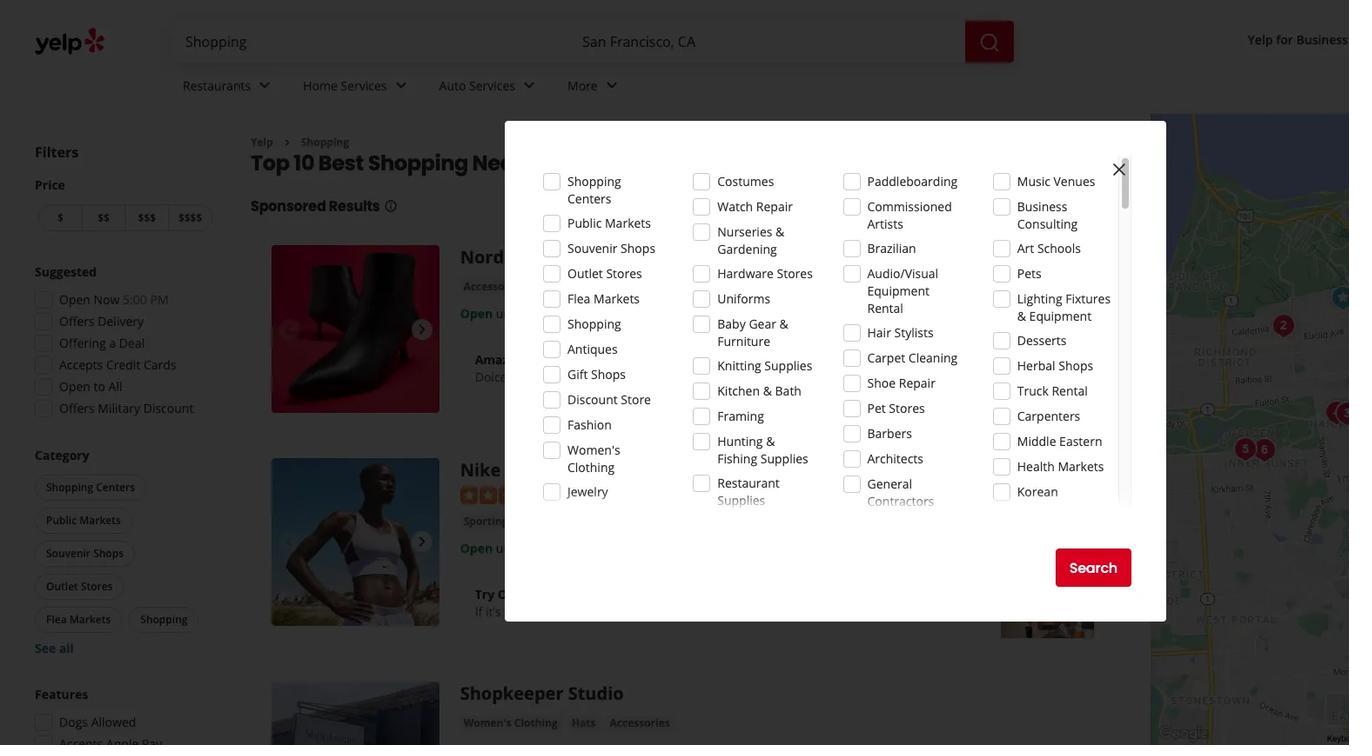 Task type: vqa. For each thing, say whether or not it's contained in the screenshot.
bottom Shoe
yes



Task type: locate. For each thing, give the bounding box(es) containing it.
business up consulting
[[1017, 198, 1068, 215]]

gifts
[[530, 352, 559, 369]]

until for nordstrom
[[496, 306, 521, 322]]

0 horizontal spatial gear
[[555, 587, 584, 604]]

shopping centers inside button
[[46, 480, 135, 495]]

shops up truck rental
[[1059, 358, 1093, 374]]

24 chevron down v2 image inside the auto services "link"
[[519, 75, 540, 96]]

to left be,
[[566, 604, 578, 621]]

hats
[[572, 717, 596, 732]]

equipment down audio/visual
[[867, 283, 930, 299]]

0 vertical spatial equipment
[[867, 283, 930, 299]]

shopping centers
[[568, 173, 621, 207], [46, 480, 135, 495]]

supplies inside hunting & fishing supplies
[[761, 451, 808, 467]]

more
[[767, 369, 799, 386]]

24 chevron down v2 image for home services
[[390, 75, 411, 96]]

flea up see all
[[46, 613, 67, 628]]

discount inside search dialog
[[568, 392, 618, 408]]

1 horizontal spatial 16 info v2 image
[[1102, 159, 1116, 173]]

services right the home
[[341, 77, 387, 94]]

furniture
[[717, 333, 770, 350]]

pet stores
[[867, 400, 925, 417]]

2 offers from the top
[[59, 400, 95, 417]]

fashion
[[568, 417, 612, 433]]

24 chevron down v2 image for restaurants
[[254, 75, 275, 96]]

0 vertical spatial gear
[[749, 316, 776, 333]]

public markets inside search dialog
[[568, 215, 651, 232]]

16 info v2 image right venues at the top
[[1102, 159, 1116, 173]]

24 chevron down v2 image right more
[[601, 75, 622, 96]]

shopping right flea markets button at the bottom left
[[140, 613, 188, 628]]

1 horizontal spatial women's clothing
[[568, 442, 620, 476]]

1 vertical spatial slideshow element
[[272, 459, 439, 626]]

women's up the francisco
[[568, 442, 620, 459]]

(252
[[582, 487, 606, 503]]

markets inside public markets button
[[79, 514, 121, 528]]

0 horizontal spatial women's clothing
[[464, 717, 558, 732]]

3.0 (252 reviews)
[[561, 487, 656, 503]]

None search field
[[171, 21, 1018, 63]]

repair down costumes
[[756, 198, 793, 215]]

gear up be,
[[555, 587, 584, 604]]

supplies up bath
[[764, 358, 812, 374]]

accessories down nordstrom
[[464, 280, 524, 295]]

discount down cards
[[143, 400, 194, 417]]

0 vertical spatial slideshow element
[[272, 246, 439, 414]]

contractors
[[867, 494, 934, 510]]

1 vertical spatial shoe
[[867, 375, 896, 392]]

truck
[[1017, 383, 1049, 400]]

0 vertical spatial accessories link
[[460, 279, 527, 296]]

see all button
[[35, 641, 74, 657]]

0 vertical spatial supplies
[[764, 358, 812, 374]]

shopkeeper studio
[[460, 683, 624, 706]]

open for open now 5:00 pm
[[59, 292, 90, 308]]

2 services from the left
[[469, 77, 515, 94]]

0 horizontal spatial accessories button
[[460, 279, 527, 296]]

bath
[[775, 383, 802, 400]]

0 vertical spatial shoe
[[608, 280, 634, 295]]

under
[[562, 352, 600, 369]]

until left 9:00
[[496, 306, 521, 322]]

restaurant supplies
[[717, 475, 780, 509]]

16 info v2 image right results
[[383, 200, 397, 214]]

0 horizontal spatial to
[[94, 379, 105, 395]]

music
[[1017, 173, 1050, 190]]

yelp
[[1248, 32, 1273, 48], [251, 135, 273, 150]]

desserts
[[1017, 333, 1067, 349]]

souvenir shops inside button
[[46, 547, 124, 561]]

0 horizontal spatial business
[[1017, 198, 1068, 215]]

1 horizontal spatial accessories button
[[606, 716, 673, 733]]

1 vertical spatial clothing
[[514, 717, 558, 732]]

shopping up antiques
[[568, 316, 621, 333]]

clothing inside women's clothing button
[[514, 717, 558, 732]]

read
[[735, 369, 764, 386]]

equipment inside audio/visual equipment rental
[[867, 283, 930, 299]]

yelp inside button
[[1248, 32, 1273, 48]]

pm right 9:00
[[552, 306, 570, 322]]

nike san francisco
[[460, 459, 623, 482]]

& right hunting
[[766, 433, 775, 450]]

0 horizontal spatial accessories link
[[460, 279, 527, 296]]

24 chevron down v2 image inside more link
[[601, 75, 622, 96]]

eastern
[[1059, 433, 1102, 450]]

shopping
[[301, 135, 349, 150], [368, 149, 468, 178], [568, 173, 621, 190], [568, 316, 621, 333], [46, 480, 93, 495], [140, 613, 188, 628]]

markets down the shopping centers button
[[79, 514, 121, 528]]

shoe inside search dialog
[[867, 375, 896, 392]]

san francisco mercantile image
[[1320, 396, 1349, 431]]

1 horizontal spatial women's
[[568, 442, 620, 459]]

0 vertical spatial rental
[[867, 300, 903, 317]]

nordstrom rack - daly city link
[[460, 246, 694, 269]]

shoe
[[608, 280, 634, 295], [867, 375, 896, 392]]

shoe down carpet
[[867, 375, 896, 392]]

yelp left for
[[1248, 32, 1273, 48]]

& inside hunting & fishing supplies
[[766, 433, 775, 450]]

3.0
[[561, 487, 578, 503]]

san right near
[[527, 149, 567, 178]]

1 vertical spatial souvenir
[[46, 547, 91, 561]]

0 horizontal spatial flea
[[46, 613, 67, 628]]

markets down eastern
[[1058, 459, 1104, 475]]

pm for nordstrom
[[552, 306, 570, 322]]

nike
[[460, 459, 501, 482]]

0 vertical spatial women's
[[568, 442, 620, 459]]

& up the knitting supplies at the right
[[780, 316, 788, 333]]

all
[[108, 379, 122, 395]]

gear up furniture
[[749, 316, 776, 333]]

1 horizontal spatial shopping centers
[[568, 173, 621, 207]]

0 vertical spatial offers
[[59, 313, 95, 330]]

yelp for yelp for business
[[1248, 32, 1273, 48]]

1 vertical spatial accessories link
[[606, 716, 673, 733]]

1 horizontal spatial equipment
[[1029, 308, 1092, 325]]

1 horizontal spatial yelp
[[1248, 32, 1273, 48]]

next image
[[411, 319, 432, 340]]

to inside group
[[94, 379, 105, 395]]

1 vertical spatial souvenir shops
[[46, 547, 124, 561]]

equipment down lighting
[[1029, 308, 1092, 325]]

1 vertical spatial supplies
[[761, 451, 808, 467]]

1 vertical spatial accessories
[[610, 717, 670, 732]]

centers
[[568, 191, 611, 207], [96, 480, 135, 495]]

0 horizontal spatial 16 info v2 image
[[383, 200, 397, 214]]

to left all at the left bottom of page
[[94, 379, 105, 395]]

women's clothing up jewelry
[[568, 442, 620, 476]]

foggy notion image
[[1267, 309, 1302, 344]]

1 horizontal spatial outlet
[[568, 265, 603, 282]]

0 vertical spatial to
[[94, 379, 105, 395]]

1 horizontal spatial souvenir shops
[[568, 240, 655, 257]]

auto services link
[[425, 63, 554, 113]]

fishing
[[717, 451, 757, 467]]

yelp for yelp link
[[251, 135, 273, 150]]

services inside "link"
[[469, 77, 515, 94]]

pm right 5:00
[[150, 292, 168, 308]]

& for nurseries & gardening
[[776, 224, 785, 240]]

1 previous image from the top
[[279, 319, 299, 340]]

& left bath
[[763, 383, 772, 400]]

0 horizontal spatial new
[[524, 587, 552, 604]]

1 horizontal spatial accessories link
[[606, 716, 673, 733]]

1 vertical spatial outlet
[[46, 580, 78, 595]]

pm for nike
[[552, 541, 570, 557]]

public up souvenir shops button
[[46, 514, 77, 528]]

previous image for nike san francisco
[[279, 532, 299, 553]]

1 24 chevron down v2 image from the left
[[254, 75, 275, 96]]

2 24 chevron down v2 image from the left
[[390, 75, 411, 96]]

shops right -
[[621, 240, 655, 257]]

hunting
[[717, 433, 763, 450]]

markets up daly in the left top of the page
[[605, 215, 651, 232]]

repair for watch repair
[[756, 198, 793, 215]]

0 horizontal spatial public markets
[[46, 514, 121, 528]]

offers delivery
[[59, 313, 144, 330]]

allowed
[[91, 715, 136, 731]]

shops down public markets button
[[93, 547, 124, 561]]

commissioned
[[867, 198, 952, 215]]

search
[[1069, 558, 1118, 578]]

1 until from the top
[[496, 306, 521, 322]]

5:00
[[123, 292, 147, 308]]

& right nurseries at the top of page
[[776, 224, 785, 240]]

1 horizontal spatial new
[[670, 369, 696, 386]]

business right for
[[1296, 32, 1348, 48]]

3 24 chevron down v2 image from the left
[[519, 75, 540, 96]]

to inside try our new gear irl if it's not meant to be, return it within 60 days.
[[566, 604, 578, 621]]

accessories button down nordstrom
[[460, 279, 527, 296]]

hats link
[[568, 716, 599, 733]]

supplies inside restaurant supplies
[[717, 493, 765, 509]]

1 vertical spatial to
[[566, 604, 578, 621]]

& inside nurseries & gardening
[[776, 224, 785, 240]]

search button
[[1056, 549, 1132, 588]]

map region
[[986, 87, 1349, 746]]

1 vertical spatial public
[[46, 514, 77, 528]]

clothing up jewelry
[[568, 460, 615, 476]]

flea down nordstrom rack - daly city link
[[568, 291, 591, 307]]

1 vertical spatial business
[[1017, 198, 1068, 215]]

0 vertical spatial souvenir
[[568, 240, 618, 257]]

accessories link down nordstrom
[[460, 279, 527, 296]]

truck rental
[[1017, 383, 1088, 400]]

2 vertical spatial supplies
[[717, 493, 765, 509]]

equipment inside lighting fixtures & equipment
[[1029, 308, 1092, 325]]

discount down and
[[568, 392, 618, 408]]

0 horizontal spatial repair
[[756, 198, 793, 215]]

2 slideshow element from the top
[[272, 459, 439, 626]]

0 vertical spatial souvenir shops
[[568, 240, 655, 257]]

if
[[475, 604, 483, 621]]

shopping down category
[[46, 480, 93, 495]]

pm right 8:00
[[552, 541, 570, 557]]

gear inside baby gear & furniture
[[749, 316, 776, 333]]

0 vertical spatial centers
[[568, 191, 611, 207]]

0 horizontal spatial discount
[[143, 400, 194, 417]]

1 slideshow element from the top
[[272, 246, 439, 414]]

1 vertical spatial women's clothing
[[464, 717, 558, 732]]

1 horizontal spatial services
[[469, 77, 515, 94]]

supplies
[[764, 358, 812, 374], [761, 451, 808, 467], [717, 493, 765, 509]]

open until 8:00 pm
[[460, 541, 570, 557]]

repair down carpet cleaning
[[899, 375, 936, 392]]

offers up offering
[[59, 313, 95, 330]]

0 vertical spatial clothing
[[568, 460, 615, 476]]

1 vertical spatial outlet stores
[[46, 580, 113, 595]]

1 vertical spatial gear
[[555, 587, 584, 604]]

markets down outlet stores 'button'
[[69, 613, 111, 628]]

0 vertical spatial previous image
[[279, 319, 299, 340]]

1 offers from the top
[[59, 313, 95, 330]]

public markets up -
[[568, 215, 651, 232]]

1 horizontal spatial to
[[566, 604, 578, 621]]

until
[[496, 306, 521, 322], [496, 541, 521, 557]]

souvenir shops button
[[35, 541, 135, 568]]

0 horizontal spatial clothing
[[514, 717, 558, 732]]

public markets down the shopping centers button
[[46, 514, 121, 528]]

shopping centers up public markets button
[[46, 480, 135, 495]]

0 horizontal spatial women's
[[464, 717, 511, 732]]

0 horizontal spatial souvenir
[[46, 547, 91, 561]]

pm
[[150, 292, 168, 308], [552, 306, 570, 322], [552, 541, 570, 557]]

offers down open to all on the bottom left
[[59, 400, 95, 417]]

2 until from the top
[[496, 541, 521, 557]]

0 horizontal spatial yelp
[[251, 135, 273, 150]]

0 horizontal spatial equipment
[[867, 283, 930, 299]]

button down image
[[1326, 281, 1349, 316]]

supplies for knitting supplies
[[764, 358, 812, 374]]

until down sporting goods link
[[496, 541, 521, 557]]

business categories element
[[169, 63, 1349, 113]]

0 horizontal spatial services
[[341, 77, 387, 94]]

public inside search dialog
[[568, 215, 602, 232]]

studio
[[568, 683, 624, 706]]

new left the york.
[[670, 369, 696, 386]]

shoe stores
[[608, 280, 669, 295]]

women's clothing inside search dialog
[[568, 442, 620, 476]]

rental down herbal shops
[[1052, 383, 1088, 400]]

1 vertical spatial public markets
[[46, 514, 121, 528]]

open up amazing
[[460, 306, 493, 322]]

1 services from the left
[[341, 77, 387, 94]]

not
[[504, 604, 523, 621]]

stores inside shoe stores button
[[636, 280, 669, 295]]

outlet stores inside 'button'
[[46, 580, 113, 595]]

0 vertical spatial new
[[670, 369, 696, 386]]

shopping centers up the rack
[[568, 173, 621, 207]]

gift shops
[[568, 366, 626, 383]]

24 chevron down v2 image
[[254, 75, 275, 96], [390, 75, 411, 96], [519, 75, 540, 96], [601, 75, 622, 96]]

&
[[776, 224, 785, 240], [1017, 308, 1026, 325], [780, 316, 788, 333], [763, 383, 772, 400], [766, 433, 775, 450]]

gift
[[568, 366, 588, 383]]

slideshow element
[[272, 246, 439, 414], [272, 459, 439, 626]]

slideshow element for nordstrom
[[272, 246, 439, 414]]

shoe inside button
[[608, 280, 634, 295]]

24 chevron down v2 image right restaurants
[[254, 75, 275, 96]]

new
[[670, 369, 696, 386], [524, 587, 552, 604]]

1 vertical spatial new
[[524, 587, 552, 604]]

0 horizontal spatial outlet stores
[[46, 580, 113, 595]]

centers up public markets button
[[96, 480, 135, 495]]

group
[[30, 264, 216, 423], [31, 447, 216, 658], [30, 687, 216, 746]]

1 vertical spatial yelp
[[251, 135, 273, 150]]

outlet inside 'button'
[[46, 580, 78, 595]]

women's down shopkeeper
[[464, 717, 511, 732]]

0 horizontal spatial rental
[[867, 300, 903, 317]]

2 previous image from the top
[[279, 532, 299, 553]]

0 vertical spatial outlet
[[568, 265, 603, 282]]

1 horizontal spatial flea markets
[[568, 291, 640, 307]]

artists
[[867, 216, 903, 232]]

open down sporting
[[460, 541, 493, 557]]

group containing category
[[31, 447, 216, 658]]

shoe for shoe stores
[[608, 280, 634, 295]]

1 horizontal spatial business
[[1296, 32, 1348, 48]]

accessories button down studio
[[606, 716, 673, 733]]

open until 9:00 pm
[[460, 306, 570, 322]]

supplies up restaurant
[[761, 451, 808, 467]]

1 vertical spatial flea
[[46, 613, 67, 628]]

shoe down -
[[608, 280, 634, 295]]

souvenir inside button
[[46, 547, 91, 561]]

open down accepts
[[59, 379, 90, 395]]

accessories down studio
[[610, 717, 670, 732]]

1 horizontal spatial shoe
[[867, 375, 896, 392]]

24 chevron down v2 image inside the home services link
[[390, 75, 411, 96]]

0 horizontal spatial centers
[[96, 480, 135, 495]]

supplies down restaurant
[[717, 493, 765, 509]]

centers down francisco, on the top of page
[[568, 191, 611, 207]]

24 chevron down v2 image inside restaurants link
[[254, 75, 275, 96]]

sporting goods link
[[460, 514, 546, 531]]

knitting supplies
[[717, 358, 812, 374]]

open
[[59, 292, 90, 308], [460, 306, 493, 322], [59, 379, 90, 395], [460, 541, 493, 557]]

services right the auto
[[469, 77, 515, 94]]

nordstrom rack - daly city image
[[272, 246, 439, 414]]

women's clothing down shopkeeper
[[464, 717, 558, 732]]

pm inside group
[[150, 292, 168, 308]]

pets
[[1017, 265, 1042, 282]]

open down suggested
[[59, 292, 90, 308]]

category
[[35, 447, 89, 464]]

1 horizontal spatial discount
[[568, 392, 618, 408]]

1 vertical spatial flea markets
[[46, 613, 111, 628]]

hair
[[867, 325, 891, 341]]

markets down -
[[594, 291, 640, 307]]

& down lighting
[[1017, 308, 1026, 325]]

rack
[[561, 246, 602, 269]]

1 horizontal spatial gear
[[749, 316, 776, 333]]

public
[[568, 215, 602, 232], [46, 514, 77, 528]]

watch
[[717, 198, 753, 215]]

0 vertical spatial women's clothing
[[568, 442, 620, 476]]

public markets button
[[35, 508, 132, 534]]

public up the rack
[[568, 215, 602, 232]]

24 chevron down v2 image right 'auto services'
[[519, 75, 540, 96]]

accessories button for the top accessories link
[[460, 279, 527, 296]]

0 vertical spatial accessories button
[[460, 279, 527, 296]]

home services link
[[289, 63, 425, 113]]

1 vertical spatial equipment
[[1029, 308, 1092, 325]]

shopping inside button
[[46, 480, 93, 495]]

shopping right best
[[368, 149, 468, 178]]

top 10 best shopping near san francisco, california
[[251, 149, 786, 178]]

and
[[578, 369, 600, 386]]

sakura image
[[1228, 433, 1263, 467]]

gear
[[749, 316, 776, 333], [555, 587, 584, 604]]

vita,
[[510, 369, 535, 386]]

1 vertical spatial accessories button
[[606, 716, 673, 733]]

1 vertical spatial centers
[[96, 480, 135, 495]]

women's clothing link
[[460, 716, 561, 733]]

korean
[[1017, 484, 1058, 500]]

markets inside flea markets button
[[69, 613, 111, 628]]

flea inside flea markets button
[[46, 613, 67, 628]]

open for open to all
[[59, 379, 90, 395]]

next image
[[411, 532, 432, 553]]

barbers
[[867, 426, 912, 442]]

0 vertical spatial outlet stores
[[568, 265, 642, 282]]

1 vertical spatial until
[[496, 541, 521, 557]]

centers inside button
[[96, 480, 135, 495]]

close image
[[1109, 159, 1130, 180]]

60
[[689, 604, 703, 621]]

1 horizontal spatial accessories
[[610, 717, 670, 732]]

adidas
[[538, 369, 575, 386]]

baby gear & furniture
[[717, 316, 788, 350]]

4 24 chevron down v2 image from the left
[[601, 75, 622, 96]]

0 vertical spatial public
[[568, 215, 602, 232]]

1 vertical spatial group
[[31, 447, 216, 658]]

24 chevron down v2 image left the auto
[[390, 75, 411, 96]]

0 vertical spatial yelp
[[1248, 32, 1273, 48]]

0 vertical spatial public markets
[[568, 215, 651, 232]]

meant
[[526, 604, 563, 621]]

1 vertical spatial repair
[[899, 375, 936, 392]]

1 horizontal spatial centers
[[568, 191, 611, 207]]

new inside try our new gear irl if it's not meant to be, return it within 60 days.
[[524, 587, 552, 604]]

accessories button for the bottom accessories link
[[606, 716, 673, 733]]

new up meant
[[524, 587, 552, 604]]

0 horizontal spatial outlet
[[46, 580, 78, 595]]

clothing down "shopkeeper studio" link
[[514, 717, 558, 732]]

previous image
[[279, 319, 299, 340], [279, 532, 299, 553]]

16 info v2 image
[[1102, 159, 1116, 173], [383, 200, 397, 214]]

1 horizontal spatial flea
[[568, 291, 591, 307]]

open for open until 9:00 pm
[[460, 306, 493, 322]]

shops up discount store
[[591, 366, 626, 383]]

outlet stores button
[[35, 574, 124, 601]]

services for auto services
[[469, 77, 515, 94]]

san up 3 star rating image
[[505, 459, 537, 482]]

accessories link down studio
[[606, 716, 673, 733]]

the love of ganesha image
[[1330, 397, 1349, 432]]

rental up hair
[[867, 300, 903, 317]]

art schools
[[1017, 240, 1081, 257]]

military
[[98, 400, 140, 417]]

near
[[472, 149, 523, 178]]

1 horizontal spatial repair
[[899, 375, 936, 392]]

1 vertical spatial shopping centers
[[46, 480, 135, 495]]

yelp left 16 chevron right v2 image
[[251, 135, 273, 150]]



Task type: describe. For each thing, give the bounding box(es) containing it.
features
[[35, 687, 88, 703]]

all
[[59, 641, 74, 657]]

our
[[498, 587, 521, 604]]

clothing inside search dialog
[[568, 460, 615, 476]]

shopping centers button
[[35, 475, 146, 501]]

0 horizontal spatial accessories
[[464, 280, 524, 295]]

women's clothing inside button
[[464, 717, 558, 732]]

& inside lighting fixtures & equipment
[[1017, 308, 1026, 325]]

nike san francisco image
[[272, 459, 439, 626]]

google image
[[1155, 723, 1212, 746]]

until for nike
[[496, 541, 521, 557]]

city
[[660, 246, 694, 269]]

women's inside button
[[464, 717, 511, 732]]

amazing
[[475, 352, 527, 369]]

costumes
[[717, 173, 774, 190]]

& inside baby gear & furniture
[[780, 316, 788, 333]]

see
[[35, 641, 56, 657]]

sporting goods
[[464, 515, 543, 530]]

watch repair
[[717, 198, 793, 215]]

knitting
[[717, 358, 761, 374]]

brazilian
[[867, 240, 916, 257]]

1 vertical spatial 16 info v2 image
[[383, 200, 397, 214]]

open now 5:00 pm
[[59, 292, 168, 308]]

$50
[[603, 352, 624, 369]]

souvenir shops inside search dialog
[[568, 240, 655, 257]]

search dialog
[[0, 0, 1349, 746]]

francisco
[[541, 459, 623, 482]]

carpet
[[867, 350, 905, 366]]

credit
[[106, 357, 140, 373]]

shopping button
[[129, 608, 199, 634]]

1 vertical spatial san
[[505, 459, 537, 482]]

it's
[[486, 604, 501, 621]]

commissioned artists
[[867, 198, 952, 232]]

open for open until 8:00 pm
[[460, 541, 493, 557]]

be,
[[581, 604, 598, 621]]

$$$$
[[178, 211, 202, 225]]

shoe for shoe repair
[[867, 375, 896, 392]]

$
[[57, 211, 63, 225]]

flea inside search dialog
[[568, 291, 591, 307]]

women's inside search dialog
[[568, 442, 620, 459]]

offers for offers delivery
[[59, 313, 95, 330]]

shopping inside "shopping" button
[[140, 613, 188, 628]]

shopping up the rack
[[568, 173, 621, 190]]

nordstrom
[[460, 246, 556, 269]]

24 chevron down v2 image for auto services
[[519, 75, 540, 96]]

flea markets button
[[35, 608, 122, 634]]

reviews)
[[609, 487, 656, 503]]

love on haight image
[[1343, 392, 1349, 427]]

try
[[475, 587, 494, 604]]

restaurants
[[183, 77, 251, 94]]

yelp link
[[251, 135, 273, 150]]

discount inside group
[[143, 400, 194, 417]]

repair for shoe repair
[[899, 375, 936, 392]]

my favorite image
[[1248, 433, 1282, 468]]

offering a deal
[[59, 335, 145, 352]]

cards
[[144, 357, 176, 373]]

outlet inside search dialog
[[568, 265, 603, 282]]

8:00
[[525, 541, 549, 557]]

0 vertical spatial 16 info v2 image
[[1102, 159, 1116, 173]]

group containing suggested
[[30, 264, 216, 423]]

filters
[[35, 143, 78, 162]]

gear inside try our new gear irl if it's not meant to be, return it within 60 days.
[[555, 587, 584, 604]]

accepts credit cards
[[59, 357, 176, 373]]

health
[[1017, 459, 1055, 475]]

shoe stores button
[[605, 279, 673, 296]]

hardware stores
[[717, 265, 813, 282]]

stylists
[[894, 325, 934, 341]]

hats button
[[568, 716, 599, 733]]

16 chevron right v2 image
[[280, 136, 294, 150]]

1 vertical spatial rental
[[1052, 383, 1088, 400]]

dolce
[[475, 369, 507, 386]]

shopping link
[[301, 135, 349, 150]]

$$$
[[138, 211, 156, 225]]

cleaning
[[909, 350, 958, 366]]

24 chevron down v2 image for more
[[601, 75, 622, 96]]

audio/visual equipment rental
[[867, 265, 938, 317]]

nike san francisco link
[[460, 459, 623, 482]]

new inside 'amazing gifts under $50 dolce vita, adidas and kate spade new york. read more'
[[670, 369, 696, 386]]

centers inside search dialog
[[568, 191, 611, 207]]

public markets inside button
[[46, 514, 121, 528]]

shopkeeper
[[460, 683, 564, 706]]

business inside button
[[1296, 32, 1348, 48]]

$$ button
[[82, 205, 125, 232]]

middle
[[1017, 433, 1056, 450]]

restaurant
[[717, 475, 780, 492]]

paddleboarding
[[867, 173, 958, 190]]

rental inside audio/visual equipment rental
[[867, 300, 903, 317]]

art
[[1017, 240, 1034, 257]]

see all
[[35, 641, 74, 657]]

offers military discount
[[59, 400, 194, 417]]

kate
[[603, 369, 629, 386]]

previous image for nordstrom rack - daly city
[[279, 319, 299, 340]]

search image
[[979, 32, 1000, 53]]

shopping right 16 chevron right v2 image
[[301, 135, 349, 150]]

general contractors
[[867, 476, 934, 510]]

services for home services
[[341, 77, 387, 94]]

outlet stores inside search dialog
[[568, 265, 642, 282]]

more
[[568, 77, 598, 94]]

framing
[[717, 408, 764, 425]]

shoe repair
[[867, 375, 936, 392]]

home services
[[303, 77, 387, 94]]

price group
[[35, 177, 216, 235]]

business consulting
[[1017, 198, 1078, 232]]

business inside business consulting
[[1017, 198, 1068, 215]]

herbal
[[1017, 358, 1055, 374]]

& for hunting & fishing supplies
[[766, 433, 775, 450]]

-
[[607, 246, 612, 269]]

baby
[[717, 316, 746, 333]]

& for kitchen & bath
[[763, 383, 772, 400]]

flea markets inside button
[[46, 613, 111, 628]]

shoe stores link
[[605, 279, 673, 296]]

yelp for business button
[[1241, 25, 1349, 56]]

group containing features
[[30, 687, 216, 746]]

flea markets inside search dialog
[[568, 291, 640, 307]]

public inside button
[[46, 514, 77, 528]]

lighting
[[1017, 291, 1062, 307]]

days.
[[707, 604, 736, 621]]

$ button
[[38, 205, 82, 232]]

supplies for restaurant supplies
[[717, 493, 765, 509]]

slideshow element for nike
[[272, 459, 439, 626]]

0 vertical spatial san
[[527, 149, 567, 178]]

accepts
[[59, 357, 103, 373]]

within
[[651, 604, 686, 621]]

shops inside button
[[93, 547, 124, 561]]

stores inside outlet stores 'button'
[[81, 580, 113, 595]]

pet
[[867, 400, 886, 417]]

shopping centers inside search dialog
[[568, 173, 621, 207]]

kitchen
[[717, 383, 760, 400]]

more link
[[554, 63, 636, 113]]

audio/visual
[[867, 265, 938, 282]]

offers for offers military discount
[[59, 400, 95, 417]]

hardware
[[717, 265, 774, 282]]

3 star rating image
[[460, 488, 554, 505]]

spade
[[632, 369, 667, 386]]

souvenir inside search dialog
[[568, 240, 618, 257]]



